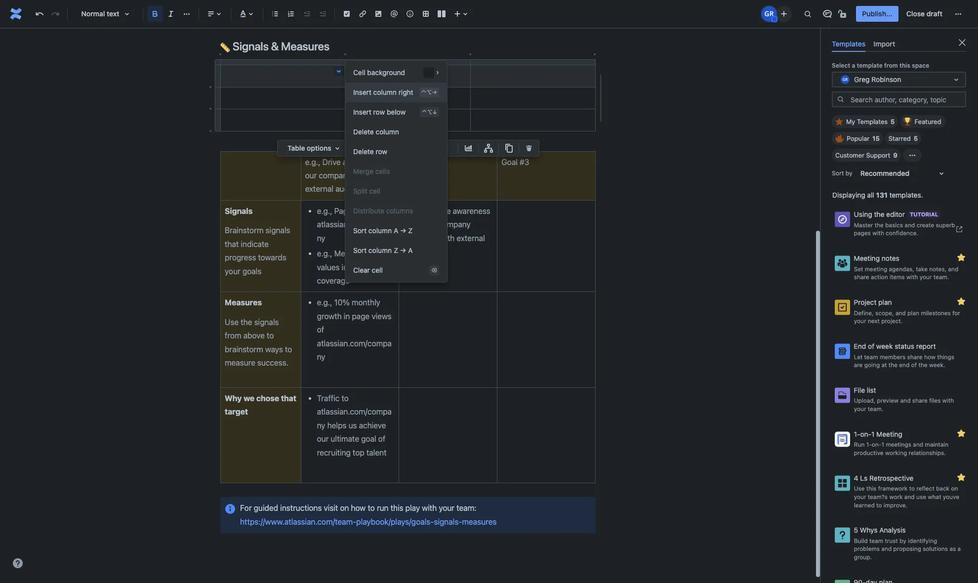 Task type: vqa. For each thing, say whether or not it's contained in the screenshot.
Visit
yes



Task type: describe. For each thing, give the bounding box(es) containing it.
meeting inside 1-on-1 meeting run 1-on-1 meetings and maintain productive working relationships.
[[877, 430, 903, 438]]

sort column a → z
[[353, 226, 413, 235]]

search icon image
[[837, 95, 845, 103]]

chart image
[[463, 142, 474, 154]]

0 vertical spatial 1
[[872, 430, 875, 438]]

sort for sort column z → a
[[353, 246, 367, 255]]

cell background
[[353, 68, 405, 77]]

insert for insert row below
[[353, 108, 372, 116]]

displaying
[[833, 191, 866, 199]]

and inside master the basics and create superb pages with confidence.
[[905, 221, 915, 229]]

files
[[930, 397, 941, 404]]

target
[[225, 407, 248, 416]]

with inside master the basics and create superb pages with confidence.
[[873, 230, 884, 237]]

status
[[895, 342, 915, 350]]

file
[[854, 386, 865, 394]]

more formatting image
[[181, 8, 193, 20]]

cell background image
[[438, 142, 450, 154]]

scope,
[[876, 309, 894, 317]]

italic ⌘i image
[[165, 8, 177, 20]]

create
[[917, 221, 935, 229]]

group.
[[854, 554, 872, 561]]

a inside 5 whys analysis build team trust by identifying problems and proposing solutions as a group.
[[958, 545, 961, 553]]

by inside 5 whys analysis build team trust by identifying problems and proposing solutions as a group.
[[900, 537, 907, 544]]

signals & measures
[[230, 39, 330, 53]]

master the basics and create superb pages with confidence.
[[854, 221, 956, 237]]

delete for delete column
[[353, 128, 374, 136]]

build
[[854, 537, 868, 544]]

greg robinson image
[[762, 6, 778, 22]]

options
[[307, 144, 331, 152]]

cell
[[353, 68, 365, 77]]

basics
[[886, 221, 903, 229]]

unstar 4 ls retrospective image
[[956, 471, 968, 483]]

0 vertical spatial a
[[394, 226, 398, 235]]

this for template
[[900, 62, 911, 69]]

set
[[854, 265, 864, 273]]

to for team:
[[368, 504, 375, 513]]

panel info image
[[224, 503, 236, 515]]

align left image
[[205, 8, 217, 20]]

sort column z → a
[[353, 246, 413, 255]]

on inside text box
[[340, 504, 349, 513]]

and inside 1-on-1 meeting run 1-on-1 meetings and maintain productive working relationships.
[[913, 441, 924, 448]]

robinson
[[872, 75, 902, 83]]

editable content region
[[205, 0, 612, 583]]

preview
[[877, 397, 899, 404]]

more categories image
[[907, 149, 919, 161]]

file list upload, preview and share files with your team.
[[854, 386, 954, 413]]

framework
[[879, 485, 908, 492]]

cell for split cell
[[369, 187, 380, 195]]

normal text
[[81, 9, 119, 18]]

https://www.atlassian.com/team-playbook/plays/goals-signals-measures link
[[240, 504, 497, 526]]

distribute columns menu item
[[345, 201, 447, 221]]

and inside 'file list upload, preview and share files with your team.'
[[901, 397, 911, 404]]

close
[[907, 9, 925, 18]]

cell for clear cell
[[372, 266, 383, 274]]

⌃⌥→
[[421, 89, 437, 95]]

project
[[854, 298, 877, 306]]

starred 5
[[889, 135, 918, 142]]

team inside 5 whys analysis build team trust by identifying problems and proposing solutions as a group.
[[870, 537, 884, 544]]

menu inside editable content region
[[345, 63, 447, 280]]

team:
[[457, 504, 477, 513]]

upload,
[[854, 397, 876, 404]]

going
[[865, 361, 880, 369]]

popular
[[847, 135, 870, 142]]

learned
[[854, 501, 875, 509]]

close templates and import image
[[957, 37, 969, 48]]

help image
[[12, 557, 24, 569]]

displaying all 131 templates.
[[833, 191, 923, 199]]

bold ⌘b image
[[149, 8, 161, 20]]

merge cells menu item
[[345, 162, 447, 181]]

9
[[894, 151, 898, 159]]

table
[[288, 144, 305, 152]]

improve.
[[884, 501, 908, 509]]

→ for z
[[400, 246, 406, 255]]

your inside project plan define, scope, and plan milestones for your next project.
[[854, 317, 867, 325]]

0 vertical spatial by
[[846, 169, 853, 177]]

0 vertical spatial plan
[[879, 298, 892, 306]]

for
[[953, 309, 961, 317]]

mention image
[[388, 8, 400, 20]]

merge
[[353, 167, 374, 175]]

share for meeting
[[854, 273, 870, 281]]

team. inside 'file list upload, preview and share files with your team.'
[[868, 405, 884, 413]]

5 for 5
[[891, 118, 895, 126]]

chose
[[256, 394, 279, 403]]

add image, video, or file image
[[373, 8, 384, 20]]

numbered list ⌘⇧7 image
[[285, 8, 297, 20]]

merge cells
[[353, 167, 390, 175]]

all
[[868, 191, 875, 199]]

5 whys analysis build team trust by identifying problems and proposing solutions as a group.
[[854, 526, 961, 561]]

0 vertical spatial on-
[[861, 430, 872, 438]]

bullet list ⌘⇧8 image
[[269, 8, 281, 20]]

unstar 1-on-1 meeting image
[[956, 427, 968, 439]]

analysis
[[880, 526, 906, 534]]

starred
[[889, 135, 911, 142]]

the right using
[[874, 210, 885, 219]]

action item image
[[341, 8, 353, 20]]

team inside end of week status report let team members share how things are going at the end of the week.
[[865, 353, 878, 361]]

1 horizontal spatial to
[[877, 501, 882, 509]]

split cell
[[353, 187, 380, 195]]

instructions
[[280, 504, 322, 513]]

with inside main content area, start typing to enter text. text box
[[422, 504, 437, 513]]

from
[[885, 62, 898, 69]]

invite to edit image
[[779, 8, 790, 20]]

1 vertical spatial plan
[[908, 309, 920, 317]]

notes,
[[930, 265, 947, 273]]

maintain
[[925, 441, 949, 448]]

why we chose that target
[[225, 394, 298, 416]]

5 for 5 whys analysis build team trust by identifying problems and proposing solutions as a group.
[[854, 526, 858, 534]]

normal
[[81, 9, 105, 18]]

table options
[[288, 144, 331, 152]]

sort by
[[832, 169, 853, 177]]

column for sort column z → a
[[369, 246, 392, 255]]

column for delete column
[[376, 128, 399, 136]]

layouts image
[[436, 8, 448, 20]]

&
[[271, 39, 279, 53]]

customer
[[836, 151, 865, 159]]

0 vertical spatial 1-
[[854, 430, 861, 438]]

customer support 9
[[836, 151, 898, 159]]

for
[[240, 504, 252, 513]]

background
[[367, 68, 405, 77]]

confidence.
[[886, 230, 919, 237]]

table options button
[[282, 142, 347, 154]]

select
[[832, 62, 851, 69]]

identifying
[[908, 537, 938, 544]]

right
[[399, 88, 413, 96]]

1 vertical spatial measures
[[225, 298, 262, 307]]

delete row
[[353, 147, 387, 156]]

the left week.
[[919, 361, 928, 369]]

what
[[928, 493, 942, 501]]

table image
[[420, 8, 432, 20]]

→ for a
[[400, 226, 407, 235]]

your inside 4 ls retrospective use this framework to reflect back on your team?s work and use what youve learned to improve.
[[854, 493, 867, 501]]

and inside project plan define, scope, and plan milestones for your next project.
[[896, 309, 906, 317]]

project plan define, scope, and plan milestones for your next project.
[[854, 298, 961, 325]]

template
[[857, 62, 883, 69]]

split cell menu item
[[345, 181, 447, 201]]

undo ⌘z image
[[34, 8, 45, 20]]

select a template from this space
[[832, 62, 930, 69]]

the inside master the basics and create superb pages with confidence.
[[875, 221, 884, 229]]

solutions
[[923, 545, 948, 553]]

share inside 'file list upload, preview and share files with your team.'
[[913, 397, 928, 404]]

milestones
[[921, 309, 951, 317]]

1 vertical spatial on-
[[872, 441, 882, 448]]

and inside 5 whys analysis build team trust by identifying problems and proposing solutions as a group.
[[882, 545, 892, 553]]

text
[[107, 9, 119, 18]]

that
[[281, 394, 297, 403]]

editor toolbar toolbar
[[278, 140, 539, 167]]

sort for sort column a → z
[[353, 226, 367, 235]]

distribute
[[353, 207, 384, 215]]

publish...
[[863, 9, 893, 18]]

no restrictions image
[[838, 8, 850, 20]]

support
[[867, 151, 891, 159]]

redo ⌘⇧z image
[[49, 8, 61, 20]]

end
[[854, 342, 866, 350]]

action
[[871, 273, 888, 281]]



Task type: locate. For each thing, give the bounding box(es) containing it.
to inside text box
[[368, 504, 375, 513]]

more image
[[953, 8, 965, 20]]

take
[[916, 265, 928, 273]]

1 vertical spatial row
[[376, 147, 387, 156]]

your down "take" at the right of page
[[920, 273, 932, 281]]

measures
[[462, 517, 497, 526]]

0 vertical spatial cell
[[369, 187, 380, 195]]

1 vertical spatial a
[[408, 246, 413, 255]]

cell right clear
[[372, 266, 383, 274]]

delete
[[353, 128, 374, 136], [353, 147, 374, 156]]

15
[[873, 135, 880, 142]]

your
[[920, 273, 932, 281], [854, 317, 867, 325], [854, 405, 867, 413], [854, 493, 867, 501], [439, 504, 455, 513]]

Main content area, start typing to enter text. text field
[[214, 0, 603, 533]]

your down define,
[[854, 317, 867, 325]]

1 horizontal spatial team.
[[934, 273, 950, 281]]

split
[[353, 187, 368, 195]]

open image
[[951, 74, 963, 86]]

1 horizontal spatial z
[[408, 226, 413, 235]]

how inside main content area, start typing to enter text. text box
[[351, 504, 366, 513]]

0 vertical spatial of
[[868, 342, 875, 350]]

0 vertical spatial team
[[865, 353, 878, 361]]

row up cells
[[376, 147, 387, 156]]

and right preview
[[901, 397, 911, 404]]

the left basics at the top
[[875, 221, 884, 229]]

clear
[[353, 266, 370, 274]]

members
[[880, 353, 906, 361]]

1 vertical spatial 1
[[882, 441, 885, 448]]

on-
[[861, 430, 872, 438], [872, 441, 882, 448]]

share up end
[[908, 353, 923, 361]]

1 left meetings
[[882, 441, 885, 448]]

0 vertical spatial row
[[373, 108, 385, 116]]

define,
[[854, 309, 874, 317]]

0 vertical spatial insert
[[353, 88, 372, 96]]

share
[[854, 273, 870, 281], [908, 353, 923, 361], [913, 397, 928, 404]]

close draft
[[907, 9, 943, 18]]

1 delete from the top
[[353, 128, 374, 136]]

signals for signals
[[225, 207, 253, 215]]

row for insert
[[373, 108, 385, 116]]

column up sort column z → a
[[369, 226, 392, 235]]

delete up the "merge"
[[353, 147, 374, 156]]

we
[[244, 394, 255, 403]]

1 vertical spatial share
[[908, 353, 923, 361]]

superb
[[936, 221, 956, 229]]

to left reflect
[[910, 485, 915, 492]]

end
[[900, 361, 910, 369]]

with right pages
[[873, 230, 884, 237]]

1 vertical spatial signals
[[225, 207, 253, 215]]

insert down 'cell'
[[353, 88, 372, 96]]

1 horizontal spatial 1
[[882, 441, 885, 448]]

share for status
[[908, 353, 923, 361]]

agendas,
[[889, 265, 915, 273]]

editor
[[887, 210, 905, 219]]

use
[[854, 485, 865, 492]]

on- up productive
[[872, 441, 882, 448]]

4 ls retrospective use this framework to reflect back on your team?s work and use what youve learned to improve.
[[854, 474, 960, 509]]

0 vertical spatial how
[[925, 353, 936, 361]]

this for retrospective
[[867, 485, 877, 492]]

sort for sort by
[[832, 169, 844, 177]]

Search author, category, topic field
[[848, 93, 966, 106]]

0 horizontal spatial on
[[340, 504, 349, 513]]

column down background
[[373, 88, 397, 96]]

row for delete
[[376, 147, 387, 156]]

0 vertical spatial measures
[[281, 39, 330, 53]]

1 insert from the top
[[353, 88, 372, 96]]

team up the going
[[865, 353, 878, 361]]

team
[[865, 353, 878, 361], [870, 537, 884, 544]]

by down 'customer'
[[846, 169, 853, 177]]

2 vertical spatial this
[[391, 504, 404, 513]]

menu containing cell background
[[345, 63, 447, 280]]

your down use
[[854, 493, 867, 501]]

row left below
[[373, 108, 385, 116]]

templates inside 'tab list'
[[832, 40, 866, 48]]

relationships.
[[909, 449, 946, 457]]

0 horizontal spatial team.
[[868, 405, 884, 413]]

and inside meeting notes set meeting agendas, take notes, and share action items with your team.
[[949, 265, 959, 273]]

measures
[[281, 39, 330, 53], [225, 298, 262, 307]]

on up youve
[[952, 485, 958, 492]]

sort
[[832, 169, 844, 177], [353, 226, 367, 235], [353, 246, 367, 255]]

0 vertical spatial z
[[408, 226, 413, 235]]

sort down 'customer'
[[832, 169, 844, 177]]

share inside meeting notes set meeting agendas, take notes, and share action items with your team.
[[854, 273, 870, 281]]

with inside 'file list upload, preview and share files with your team.'
[[943, 397, 954, 404]]

close draft button
[[901, 6, 949, 22]]

proposing
[[894, 545, 922, 553]]

0 horizontal spatial 1-
[[854, 430, 861, 438]]

2 horizontal spatial this
[[900, 62, 911, 69]]

0 vertical spatial 5
[[891, 118, 895, 126]]

link image
[[357, 8, 369, 20]]

0 horizontal spatial a
[[394, 226, 398, 235]]

with inside meeting notes set meeting agendas, take notes, and share action items with your team.
[[907, 273, 918, 281]]

items
[[890, 273, 905, 281]]

this inside main content area, start typing to enter text. text box
[[391, 504, 404, 513]]

and up project. at the bottom
[[896, 309, 906, 317]]

1 horizontal spatial this
[[867, 485, 877, 492]]

how left run
[[351, 504, 366, 513]]

2 horizontal spatial to
[[910, 485, 915, 492]]

z down the sort column a → z
[[394, 246, 398, 255]]

unstar project plan image
[[956, 296, 968, 307]]

1 vertical spatial insert
[[353, 108, 372, 116]]

plan up scope, on the bottom of the page
[[879, 298, 892, 306]]

column for sort column a → z
[[369, 226, 392, 235]]

emoji image
[[404, 8, 416, 20]]

team. down notes, at the right
[[934, 273, 950, 281]]

1 vertical spatial on
[[340, 504, 349, 513]]

0 vertical spatial team.
[[934, 273, 950, 281]]

import
[[874, 40, 896, 48]]

0 vertical spatial sort
[[832, 169, 844, 177]]

meeting inside meeting notes set meeting agendas, take notes, and share action items with your team.
[[854, 254, 880, 262]]

1 vertical spatial sort
[[353, 226, 367, 235]]

with
[[873, 230, 884, 237], [907, 273, 918, 281], [943, 397, 954, 404], [422, 504, 437, 513]]

5 up starred
[[891, 118, 895, 126]]

1 vertical spatial of
[[912, 361, 917, 369]]

1 vertical spatial z
[[394, 246, 398, 255]]

1 up productive
[[872, 430, 875, 438]]

by
[[846, 169, 853, 177], [900, 537, 907, 544]]

column down the sort column a → z
[[369, 246, 392, 255]]

1 vertical spatial team.
[[868, 405, 884, 413]]

0 horizontal spatial 1
[[872, 430, 875, 438]]

your up signals-
[[439, 504, 455, 513]]

⌃⌥↓
[[422, 109, 437, 115]]

1 vertical spatial 1-
[[867, 441, 872, 448]]

how up week.
[[925, 353, 936, 361]]

cell right split on the left of the page
[[369, 187, 380, 195]]

let
[[854, 353, 863, 361]]

delete up delete row
[[353, 128, 374, 136]]

1
[[872, 430, 875, 438], [882, 441, 885, 448]]

use
[[917, 493, 927, 501]]

team up "problems"
[[870, 537, 884, 544]]

1 vertical spatial →
[[400, 246, 406, 255]]

1 vertical spatial team
[[870, 537, 884, 544]]

team.
[[934, 273, 950, 281], [868, 405, 884, 413]]

your inside 'file list upload, preview and share files with your team.'
[[854, 405, 867, 413]]

tab list
[[828, 36, 971, 52]]

on- up run
[[861, 430, 872, 438]]

cell inside 'menu item'
[[369, 187, 380, 195]]

to down the team?s
[[877, 501, 882, 509]]

1 horizontal spatial 1-
[[867, 441, 872, 448]]

draft
[[927, 9, 943, 18]]

signals
[[233, 39, 269, 53], [225, 207, 253, 215]]

outdent ⇧tab image
[[301, 8, 313, 20]]

with down "take" at the right of page
[[907, 273, 918, 281]]

insert column right
[[353, 88, 413, 96]]

0 horizontal spatial of
[[868, 342, 875, 350]]

1 vertical spatial meeting
[[877, 430, 903, 438]]

ls
[[861, 474, 868, 482]]

this
[[900, 62, 911, 69], [867, 485, 877, 492], [391, 504, 404, 513]]

:straight_ruler: image
[[220, 42, 230, 52], [220, 42, 230, 52]]

1 horizontal spatial measures
[[281, 39, 330, 53]]

1 horizontal spatial by
[[900, 537, 907, 544]]

1 vertical spatial by
[[900, 537, 907, 544]]

your down upload,
[[854, 405, 867, 413]]

1- up run
[[854, 430, 861, 438]]

signals-
[[434, 517, 462, 526]]

sort down the distribute
[[353, 226, 367, 235]]

copy image
[[503, 142, 515, 154]]

notes
[[882, 254, 900, 262]]

1 horizontal spatial how
[[925, 353, 936, 361]]

visit
[[324, 504, 338, 513]]

1 vertical spatial a
[[958, 545, 961, 553]]

your inside meeting notes set meeting agendas, take notes, and share action items with your team.
[[920, 273, 932, 281]]

2 horizontal spatial 5
[[914, 135, 918, 142]]

column down insert row below
[[376, 128, 399, 136]]

to for work
[[910, 485, 915, 492]]

confluence image
[[8, 6, 24, 22]]

tab list containing templates
[[828, 36, 971, 52]]

featured
[[915, 118, 942, 126]]

0 horizontal spatial to
[[368, 504, 375, 513]]

insert for insert column right
[[353, 88, 372, 96]]

youve
[[943, 493, 960, 501]]

2 vertical spatial sort
[[353, 246, 367, 255]]

2 vertical spatial 5
[[854, 526, 858, 534]]

share left files
[[913, 397, 928, 404]]

2 delete from the top
[[353, 147, 374, 156]]

guided
[[254, 504, 278, 513]]

share down set
[[854, 273, 870, 281]]

a
[[852, 62, 856, 69], [958, 545, 961, 553]]

0 vertical spatial delete
[[353, 128, 374, 136]]

0 vertical spatial templates
[[832, 40, 866, 48]]

sort up clear
[[353, 246, 367, 255]]

distribute columns
[[353, 207, 413, 215]]

templates up 15
[[857, 118, 888, 126]]

0 horizontal spatial by
[[846, 169, 853, 177]]

this up the team?s
[[867, 485, 877, 492]]

1 vertical spatial 5
[[914, 135, 918, 142]]

a down the sort column a → z
[[408, 246, 413, 255]]

and down trust
[[882, 545, 892, 553]]

master
[[854, 221, 873, 229]]

→
[[400, 226, 407, 235], [400, 246, 406, 255]]

using
[[854, 210, 873, 219]]

0 vertical spatial →
[[400, 226, 407, 235]]

column
[[373, 88, 397, 96], [376, 128, 399, 136], [369, 226, 392, 235], [369, 246, 392, 255]]

column for insert column right
[[373, 88, 397, 96]]

week
[[877, 342, 893, 350]]

z down columns
[[408, 226, 413, 235]]

insert up delete column
[[353, 108, 372, 116]]

2 insert from the top
[[353, 108, 372, 116]]

how inside end of week status report let team members share how things are going at the end of the week.
[[925, 353, 936, 361]]

for guided instructions visit on how to run this play with your team:
[[240, 504, 477, 513]]

5
[[891, 118, 895, 126], [914, 135, 918, 142], [854, 526, 858, 534]]

on inside 4 ls retrospective use this framework to reflect back on your team?s work and use what youve learned to improve.
[[952, 485, 958, 492]]

meeting up meetings
[[877, 430, 903, 438]]

1 horizontal spatial 5
[[891, 118, 895, 126]]

1 vertical spatial cell
[[372, 266, 383, 274]]

0 vertical spatial share
[[854, 273, 870, 281]]

1-
[[854, 430, 861, 438], [867, 441, 872, 448]]

below
[[387, 108, 406, 116]]

your inside main content area, start typing to enter text. text box
[[439, 504, 455, 513]]

whys
[[860, 526, 878, 534]]

unstar meeting notes image
[[956, 252, 968, 263]]

5 right starred
[[914, 135, 918, 142]]

with right play
[[422, 504, 437, 513]]

meetings
[[886, 441, 912, 448]]

work
[[890, 493, 903, 501]]

131
[[877, 191, 888, 199]]

a down distribute columns menu item
[[394, 226, 398, 235]]

templates up select
[[832, 40, 866, 48]]

this up playbook/plays/goals-
[[391, 504, 404, 513]]

a right as
[[958, 545, 961, 553]]

0 vertical spatial on
[[952, 485, 958, 492]]

menu
[[345, 63, 447, 280]]

to left run
[[368, 504, 375, 513]]

1 vertical spatial this
[[867, 485, 877, 492]]

and up relationships.
[[913, 441, 924, 448]]

templates.
[[890, 191, 923, 199]]

with right files
[[943, 397, 954, 404]]

at
[[882, 361, 887, 369]]

on right visit in the bottom left of the page
[[340, 504, 349, 513]]

meeting
[[854, 254, 880, 262], [877, 430, 903, 438]]

a right select
[[852, 62, 856, 69]]

1 horizontal spatial on
[[952, 485, 958, 492]]

→ down columns
[[400, 226, 407, 235]]

https://www.atlassian.com/team-playbook/plays/goals-signals-measures
[[240, 504, 497, 526]]

run
[[377, 504, 389, 513]]

5 up build
[[854, 526, 858, 534]]

meeting up set
[[854, 254, 880, 262]]

to
[[910, 485, 915, 492], [877, 501, 882, 509], [368, 504, 375, 513]]

indent tab image
[[317, 8, 329, 20]]

1 vertical spatial templates
[[857, 118, 888, 126]]

0 vertical spatial signals
[[233, 39, 269, 53]]

1 horizontal spatial of
[[912, 361, 917, 369]]

this right from at top right
[[900, 62, 911, 69]]

the down members
[[889, 361, 898, 369]]

2 vertical spatial share
[[913, 397, 928, 404]]

delete for delete row
[[353, 147, 374, 156]]

1- up productive
[[867, 441, 872, 448]]

1 vertical spatial delete
[[353, 147, 374, 156]]

share inside end of week status report let team members share how things are going at the end of the week.
[[908, 353, 923, 361]]

and up confidence.
[[905, 221, 915, 229]]

space
[[912, 62, 930, 69]]

plan left "milestones"
[[908, 309, 920, 317]]

this inside 4 ls retrospective use this framework to reflect back on your team?s work and use what youve learned to improve.
[[867, 485, 877, 492]]

team. inside meeting notes set meeting agendas, take notes, and share action items with your team.
[[934, 273, 950, 281]]

pages
[[854, 230, 871, 237]]

1 vertical spatial how
[[351, 504, 366, 513]]

0 vertical spatial meeting
[[854, 254, 880, 262]]

0 horizontal spatial 5
[[854, 526, 858, 534]]

expand dropdown menu image
[[331, 142, 343, 154]]

comment icon image
[[822, 8, 834, 20]]

and left use
[[905, 493, 915, 501]]

0 horizontal spatial z
[[394, 246, 398, 255]]

1 horizontal spatial a
[[958, 545, 961, 553]]

by up the proposing
[[900, 537, 907, 544]]

and inside 4 ls retrospective use this framework to reflect back on your team?s work and use what youve learned to improve.
[[905, 493, 915, 501]]

team. down upload,
[[868, 405, 884, 413]]

1 horizontal spatial a
[[408, 246, 413, 255]]

1 horizontal spatial plan
[[908, 309, 920, 317]]

0 horizontal spatial measures
[[225, 298, 262, 307]]

meeting
[[865, 265, 888, 273]]

find and replace image
[[802, 8, 814, 20]]

→ down the sort column a → z
[[400, 246, 406, 255]]

manage connected data image
[[483, 142, 495, 154]]

0 vertical spatial a
[[852, 62, 856, 69]]

confluence image
[[8, 6, 24, 22]]

1-on-1 meeting run 1-on-1 meetings and maintain productive working relationships.
[[854, 430, 949, 457]]

signals for signals & measures
[[233, 39, 269, 53]]

0 vertical spatial this
[[900, 62, 911, 69]]

publish... button
[[857, 6, 899, 22]]

0 horizontal spatial a
[[852, 62, 856, 69]]

0 horizontal spatial how
[[351, 504, 366, 513]]

remove image
[[523, 142, 535, 154]]

and down unstar meeting notes icon
[[949, 265, 959, 273]]

on
[[952, 485, 958, 492], [340, 504, 349, 513]]

meeting notes set meeting agendas, take notes, and share action items with your team.
[[854, 254, 959, 281]]

5 inside 5 whys analysis build team trust by identifying problems and proposing solutions as a group.
[[854, 526, 858, 534]]

0 horizontal spatial plan
[[879, 298, 892, 306]]

0 horizontal spatial this
[[391, 504, 404, 513]]



